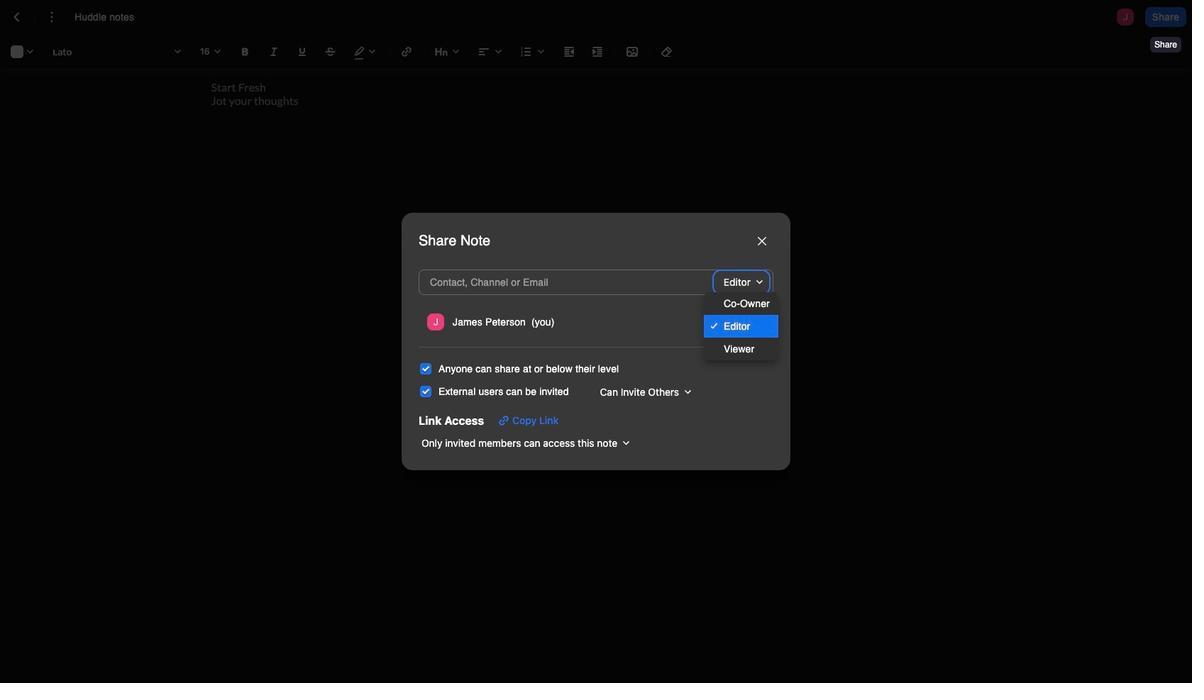 Task type: locate. For each thing, give the bounding box(es) containing it.
1 option from the top
[[704, 292, 778, 315]]

decrease indent image
[[561, 43, 578, 60]]

increase indent image
[[589, 43, 606, 60]]

bold image
[[237, 43, 254, 60]]

0 vertical spatial option
[[704, 292, 778, 315]]

strikethrough image
[[322, 43, 339, 60]]

copy link image
[[495, 412, 513, 429], [495, 412, 513, 429]]

james peterson image
[[427, 314, 444, 331]]

1 vertical spatial option
[[704, 338, 778, 361]]

None field
[[715, 273, 768, 293]]

menu item
[[424, 310, 768, 335], [424, 310, 768, 335]]

option
[[704, 292, 778, 315], [704, 338, 778, 361]]

menu item for copy link icon associated with james peterson icon
[[424, 310, 768, 335]]

None text field
[[75, 10, 148, 24]]

list box
[[704, 292, 778, 361]]

copy link image for james peterson icon
[[495, 412, 513, 429]]

dialog
[[402, 213, 791, 470], [402, 213, 791, 470]]

close image
[[758, 237, 767, 246]]

tooltip
[[1149, 27, 1183, 54]]

menu item for copy link icon for james peterson image at the top of the page
[[424, 310, 768, 335]]

close image
[[758, 237, 767, 246]]

permission image
[[715, 273, 768, 293], [709, 313, 765, 333], [709, 313, 765, 333]]

italic image
[[265, 43, 282, 60]]



Task type: describe. For each thing, give the bounding box(es) containing it.
all notes image
[[9, 9, 26, 26]]

james peterson image
[[427, 314, 444, 331]]

copy link image for james peterson image at the top of the page
[[495, 412, 513, 429]]

insert image image
[[624, 43, 641, 60]]

underline image
[[294, 43, 311, 60]]

clear style image
[[659, 43, 676, 60]]

permission image for close image
[[709, 313, 765, 333]]

2 option from the top
[[704, 338, 778, 361]]

permission image for close icon
[[709, 313, 765, 333]]

link image
[[398, 43, 415, 60]]



Task type: vqa. For each thing, say whether or not it's contained in the screenshot.
Field
yes



